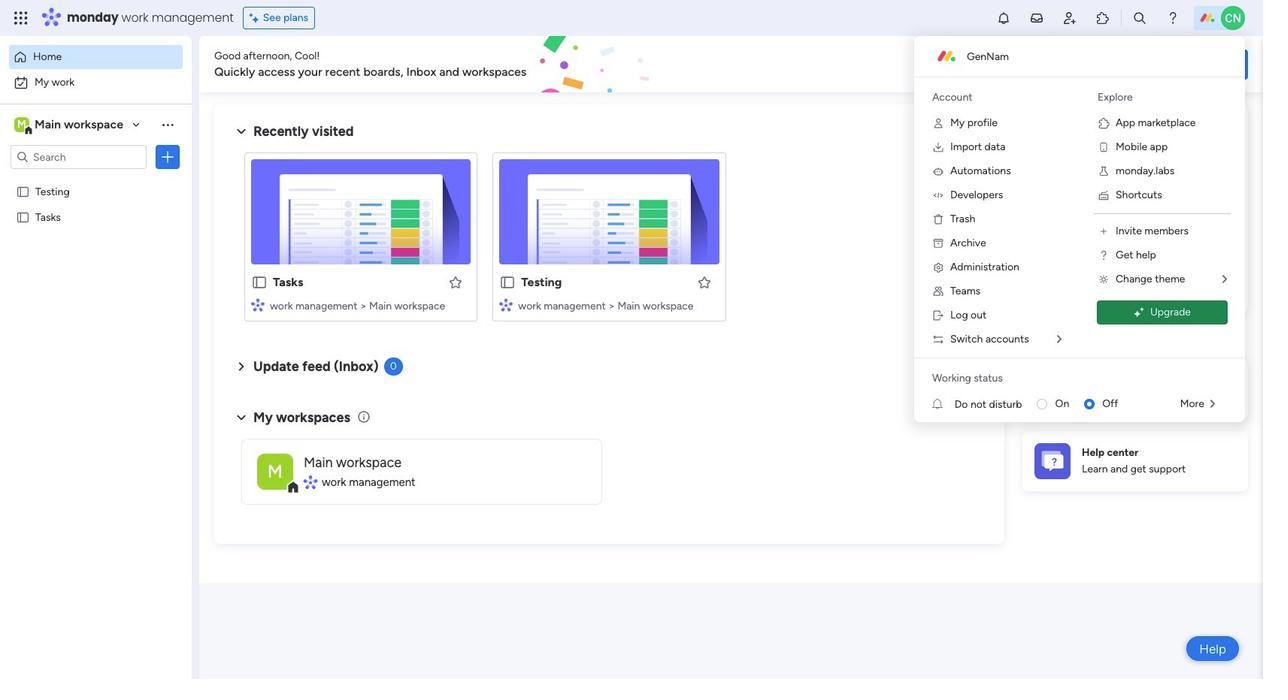 Task type: vqa. For each thing, say whether or not it's contained in the screenshot.
Dapulse Close image
no



Task type: describe. For each thing, give the bounding box(es) containing it.
import data image
[[932, 141, 944, 153]]

getting started element
[[1023, 359, 1248, 419]]

options image
[[160, 150, 175, 165]]

open update feed (inbox) image
[[232, 358, 250, 376]]

invite members image
[[1062, 11, 1077, 26]]

search everything image
[[1132, 11, 1147, 26]]

0 element
[[384, 358, 403, 376]]

monday.labs image
[[1098, 165, 1110, 177]]

developers image
[[932, 189, 944, 202]]

my profile image
[[932, 117, 944, 129]]

close recently visited image
[[232, 123, 250, 141]]

workspace image
[[14, 117, 29, 133]]

help center element
[[1023, 431, 1248, 491]]

update feed image
[[1029, 11, 1044, 26]]

teams image
[[932, 286, 944, 298]]

get help image
[[1098, 250, 1110, 262]]

1 horizontal spatial public board image
[[499, 274, 516, 291]]

templates image image
[[1036, 114, 1235, 217]]

log out image
[[932, 310, 944, 322]]

1 vertical spatial public board image
[[251, 274, 268, 291]]

add to favorites image
[[448, 275, 463, 290]]



Task type: locate. For each thing, give the bounding box(es) containing it.
cool name image
[[1221, 6, 1245, 30]]

2 vertical spatial option
[[0, 178, 192, 181]]

1 horizontal spatial public board image
[[251, 274, 268, 291]]

archive image
[[932, 238, 944, 250]]

add to favorites image
[[697, 275, 712, 290]]

administration image
[[932, 262, 944, 274]]

workspace image
[[257, 454, 293, 490]]

0 vertical spatial option
[[9, 45, 183, 69]]

public board image right add to favorites image
[[499, 274, 516, 291]]

list arrow image
[[1223, 274, 1227, 285]]

invite members image
[[1098, 226, 1110, 238]]

workspace selection element
[[14, 116, 126, 135]]

0 vertical spatial public board image
[[16, 210, 30, 224]]

public board image
[[16, 184, 30, 198], [499, 274, 516, 291]]

quick search results list box
[[232, 141, 986, 340]]

notifications image
[[996, 11, 1011, 26]]

Search in workspace field
[[32, 148, 126, 166]]

option
[[9, 45, 183, 69], [9, 71, 183, 95], [0, 178, 192, 181]]

shortcuts image
[[1098, 189, 1110, 202]]

select product image
[[14, 11, 29, 26]]

monday marketplace image
[[1095, 11, 1111, 26]]

0 vertical spatial public board image
[[16, 184, 30, 198]]

automations image
[[932, 165, 944, 177]]

0 horizontal spatial public board image
[[16, 210, 30, 224]]

1 vertical spatial option
[[9, 71, 183, 95]]

list arrow image
[[1211, 399, 1215, 410]]

mobile app image
[[1098, 141, 1110, 153]]

v2 surfce notifications image
[[932, 397, 955, 412]]

trash image
[[932, 214, 944, 226]]

list box
[[0, 176, 192, 433]]

public board image
[[16, 210, 30, 224], [251, 274, 268, 291]]

workspace options image
[[160, 117, 175, 132]]

upgrade stars new image
[[1134, 307, 1144, 318]]

help image
[[1165, 11, 1180, 26]]

close my workspaces image
[[232, 409, 250, 427]]

public board image down workspace image
[[16, 184, 30, 198]]

1 vertical spatial public board image
[[499, 274, 516, 291]]

see plans image
[[249, 10, 263, 26]]

0 horizontal spatial public board image
[[16, 184, 30, 198]]



